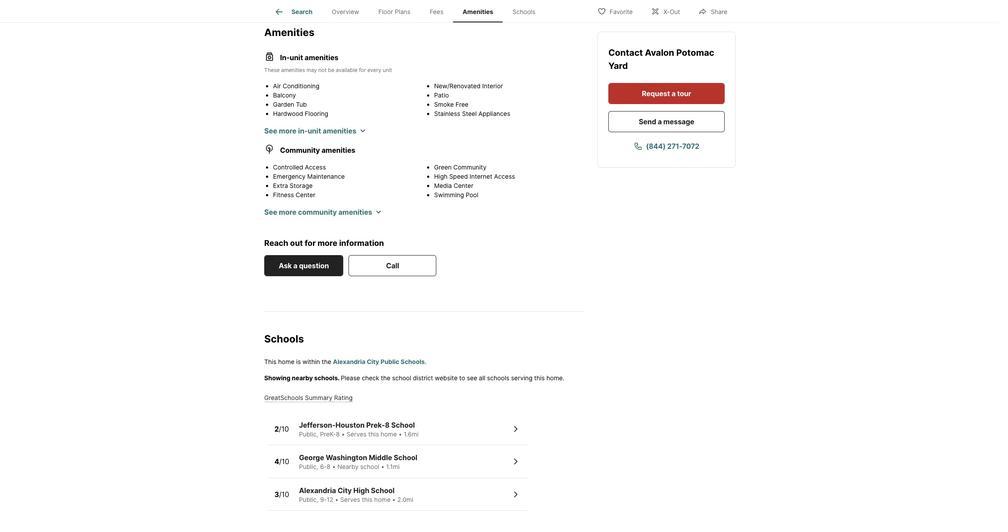 Task type: describe. For each thing, give the bounding box(es) containing it.
request a tour button
[[609, 83, 725, 104]]

schools inside schools tab
[[513, 8, 536, 15]]

kitchens
[[292, 119, 317, 126]]

community
[[298, 208, 337, 216]]

prek-
[[320, 430, 336, 438]]

island
[[273, 119, 290, 126]]

high for school
[[354, 486, 370, 495]]

available
[[336, 67, 358, 73]]

call link
[[349, 255, 437, 276]]

1.6mi
[[404, 430, 419, 438]]

amenities inside see more community amenities dropdown button
[[339, 208, 372, 216]]

unit
[[488, 119, 500, 126]]

2.0mi
[[398, 496, 414, 503]]

/10 for 2
[[279, 425, 289, 433]]

a for ask
[[294, 261, 298, 270]]

0 vertical spatial school
[[392, 374, 411, 382]]

in
[[481, 119, 486, 126]]

1 vertical spatial 8
[[336, 430, 340, 438]]

8 inside george washington middle school public, 6-8 • nearby school • 1.1mi
[[327, 463, 331, 471]]

washer
[[434, 119, 456, 126]]

green
[[434, 163, 452, 171]]

serves inside jefferson-houston prek-8 school public, prek-8 • serves this home • 1.6mi
[[347, 430, 367, 438]]

• left 1.6mi
[[399, 430, 402, 438]]

0 vertical spatial home
[[278, 358, 295, 365]]

0 vertical spatial for
[[359, 67, 366, 73]]

new/renovated interior patio smoke free stainless steel appliances washer & dryer in unit
[[434, 82, 511, 126]]

please
[[341, 374, 360, 382]]

not
[[319, 67, 327, 73]]

may
[[307, 67, 317, 73]]

fees
[[430, 8, 444, 15]]

see more community amenities button
[[264, 207, 381, 217]]

see more in-unit amenities button
[[264, 125, 365, 136]]

(844)
[[646, 142, 666, 151]]

4 /10
[[275, 457, 290, 466]]

this inside jefferson-houston prek-8 school public, prek-8 • serves this home • 1.6mi
[[369, 430, 379, 438]]

school inside george washington middle school public, 6-8 • nearby school • 1.1mi
[[360, 463, 380, 471]]

2 vertical spatial more
[[318, 238, 338, 248]]

see
[[467, 374, 478, 382]]

amenities up maintenance
[[322, 146, 356, 154]]

2
[[275, 425, 279, 433]]

interior
[[483, 82, 503, 89]]

0 vertical spatial this
[[535, 374, 545, 382]]

storage
[[290, 182, 313, 189]]

reach out for more information
[[264, 238, 384, 248]]

fees tab
[[420, 1, 453, 22]]

stainless
[[434, 110, 461, 117]]

3 /10
[[275, 490, 289, 499]]

bike,
[[450, 200, 464, 208]]

swimming
[[434, 191, 464, 198]]

271-
[[668, 142, 683, 151]]

garden
[[273, 100, 294, 108]]

alexandria city high school public, 9-12 • serves this home • 2.0mi
[[299, 486, 414, 503]]

prek-
[[367, 421, 385, 429]]

school for george washington middle school
[[394, 453, 418, 462]]

greatschools summary rating link
[[264, 394, 353, 401]]

avalon
[[645, 47, 675, 58]]

high for speed
[[434, 172, 448, 180]]

houston
[[336, 421, 365, 429]]

in-
[[298, 126, 308, 135]]

new/renovated
[[434, 82, 481, 89]]

(844) 271-7072
[[646, 142, 700, 151]]

12
[[327, 496, 334, 503]]

search link
[[274, 7, 313, 17]]

tour
[[678, 89, 692, 98]]

dryer
[[463, 119, 479, 126]]

tub
[[296, 100, 307, 108]]

nearby
[[338, 463, 359, 471]]

0 vertical spatial community
[[280, 146, 320, 154]]

contact
[[609, 47, 645, 58]]

see more community amenities
[[264, 208, 372, 216]]

• right 6-
[[332, 463, 336, 471]]

more for community
[[279, 208, 297, 216]]

ask
[[279, 261, 292, 270]]

out
[[670, 8, 680, 15]]

this
[[264, 358, 277, 365]]

ask a question button
[[264, 255, 344, 276]]

this home is within the alexandria city public schools .
[[264, 358, 427, 365]]

6-
[[320, 463, 327, 471]]

in-unit amenities
[[280, 53, 339, 62]]

/10 for 3
[[279, 490, 289, 499]]

showing nearby schools. please check the school district website to see all schools serving this home.
[[264, 374, 565, 382]]

trail,
[[434, 200, 448, 208]]

0 vertical spatial alexandria
[[333, 358, 366, 365]]

jefferson-houston prek-8 school public, prek-8 • serves this home • 1.6mi
[[299, 421, 419, 438]]

this inside alexandria city high school public, 9-12 • serves this home • 2.0mi
[[362, 496, 373, 503]]

access inside 'green community high speed internet access media center swimming pool trail, bike, hike, jog'
[[494, 172, 515, 180]]

favorite button
[[590, 2, 641, 20]]

share
[[711, 8, 728, 15]]

2 horizontal spatial 8
[[385, 421, 390, 429]]

1 vertical spatial for
[[305, 238, 316, 248]]

school for alexandria city high school
[[371, 486, 395, 495]]

amenities down in-
[[281, 67, 305, 73]]

speed
[[450, 172, 468, 180]]

conditioning
[[283, 82, 320, 89]]

hardwood
[[273, 110, 303, 117]]

george
[[299, 453, 324, 462]]

1.1mi
[[386, 463, 400, 471]]

/10 for 4
[[279, 457, 290, 466]]

amenities inside see more in-unit amenities dropdown button
[[323, 126, 357, 135]]

furnished
[[273, 200, 302, 208]]

serving
[[511, 374, 533, 382]]

community inside 'green community high speed internet access media center swimming pool trail, bike, hike, jog'
[[454, 163, 487, 171]]

pool
[[466, 191, 479, 198]]

0 vertical spatial unit
[[290, 53, 303, 62]]

city inside alexandria city high school public, 9-12 • serves this home • 2.0mi
[[338, 486, 352, 495]]

amenities tab
[[453, 1, 503, 22]]

internet
[[470, 172, 493, 180]]

tab list containing search
[[264, 0, 552, 22]]

schools
[[487, 374, 510, 382]]

emergency
[[273, 172, 306, 180]]



Task type: vqa. For each thing, say whether or not it's contained in the screenshot.
so
no



Task type: locate. For each thing, give the bounding box(es) containing it.
0 horizontal spatial high
[[354, 486, 370, 495]]

public, for george
[[299, 463, 319, 471]]

for
[[359, 67, 366, 73], [305, 238, 316, 248]]

0 horizontal spatial amenities
[[264, 26, 315, 39]]

share button
[[691, 2, 735, 20]]

home left "is"
[[278, 358, 295, 365]]

this right 12
[[362, 496, 373, 503]]

0 vertical spatial see
[[264, 126, 277, 135]]

alexandria up please
[[333, 358, 366, 365]]

steel
[[462, 110, 477, 117]]

serves inside alexandria city high school public, 9-12 • serves this home • 2.0mi
[[340, 496, 360, 503]]

the right 'check'
[[381, 374, 391, 382]]

center inside 'controlled access emergency maintenance extra storage fitness center furnished available'
[[296, 191, 316, 198]]

school down middle
[[360, 463, 380, 471]]

1 vertical spatial city
[[338, 486, 352, 495]]

high inside alexandria city high school public, 9-12 • serves this home • 2.0mi
[[354, 486, 370, 495]]

• down middle
[[381, 463, 385, 471]]

2 horizontal spatial unit
[[383, 67, 392, 73]]

1 vertical spatial alexandria
[[299, 486, 336, 495]]

out
[[290, 238, 303, 248]]

center inside 'green community high speed internet access media center swimming pool trail, bike, hike, jog'
[[454, 182, 474, 189]]

3 /10 from the top
[[279, 490, 289, 499]]

/10 down 4 /10
[[279, 490, 289, 499]]

this
[[535, 374, 545, 382], [369, 430, 379, 438], [362, 496, 373, 503]]

3
[[275, 490, 279, 499]]

a for request
[[672, 89, 676, 98]]

these amenities may not be available for every unit
[[264, 67, 392, 73]]

2 vertical spatial a
[[294, 261, 298, 270]]

more
[[279, 126, 297, 135], [279, 208, 297, 216], [318, 238, 338, 248]]

x-out button
[[644, 2, 688, 20]]

0 horizontal spatial a
[[294, 261, 298, 270]]

website
[[435, 374, 458, 382]]

this down prek-
[[369, 430, 379, 438]]

1 horizontal spatial schools
[[401, 358, 425, 365]]

city
[[367, 358, 379, 365], [338, 486, 352, 495]]

within
[[303, 358, 320, 365]]

more up question
[[318, 238, 338, 248]]

1 vertical spatial schools
[[264, 333, 304, 345]]

center for pool
[[454, 182, 474, 189]]

0 vertical spatial more
[[279, 126, 297, 135]]

a right ask
[[294, 261, 298, 270]]

alexandria up 9-
[[299, 486, 336, 495]]

0 horizontal spatial 8
[[327, 463, 331, 471]]

is
[[296, 358, 301, 365]]

information
[[339, 238, 384, 248]]

alexandria city public schools link
[[333, 358, 425, 365]]

district
[[413, 374, 433, 382]]

avalon potomac yard
[[609, 47, 715, 71]]

8 down houston
[[336, 430, 340, 438]]

0 vertical spatial high
[[434, 172, 448, 180]]

&
[[458, 119, 462, 126]]

1 horizontal spatial school
[[392, 374, 411, 382]]

request a tour
[[642, 89, 692, 98]]

1 vertical spatial /10
[[279, 457, 290, 466]]

1 horizontal spatial for
[[359, 67, 366, 73]]

1 horizontal spatial a
[[658, 117, 662, 126]]

schools tab
[[503, 1, 545, 22]]

8 left nearby
[[327, 463, 331, 471]]

1 horizontal spatial amenities
[[463, 8, 494, 15]]

0 horizontal spatial center
[[296, 191, 316, 198]]

all
[[479, 374, 486, 382]]

the
[[322, 358, 331, 365], [381, 374, 391, 382]]

1 vertical spatial school
[[360, 463, 380, 471]]

george washington middle school public, 6-8 • nearby school • 1.1mi
[[299, 453, 418, 471]]

public, inside jefferson-houston prek-8 school public, prek-8 • serves this home • 1.6mi
[[299, 430, 319, 438]]

0 horizontal spatial the
[[322, 358, 331, 365]]

see down hardwood
[[264, 126, 277, 135]]

request
[[642, 89, 670, 98]]

nearby
[[292, 374, 313, 382]]

fitness
[[273, 191, 294, 198]]

message
[[664, 117, 695, 126]]

3 public, from the top
[[299, 496, 319, 503]]

see
[[264, 126, 277, 135], [264, 208, 277, 216]]

1 vertical spatial the
[[381, 374, 391, 382]]

community amenities
[[280, 146, 356, 154]]

air
[[273, 82, 281, 89]]

amenities down 'search' 'link'
[[264, 26, 315, 39]]

public, left 9-
[[299, 496, 319, 503]]

1 horizontal spatial community
[[454, 163, 487, 171]]

• right 12
[[335, 496, 339, 503]]

amenities up the information
[[339, 208, 372, 216]]

greatschools
[[264, 394, 303, 401]]

0 vertical spatial school
[[392, 421, 415, 429]]

0 vertical spatial center
[[454, 182, 474, 189]]

see for see more in-unit amenities
[[264, 126, 277, 135]]

1 vertical spatial access
[[494, 172, 515, 180]]

0 horizontal spatial access
[[305, 163, 326, 171]]

1 vertical spatial more
[[279, 208, 297, 216]]

school down public
[[392, 374, 411, 382]]

summary
[[305, 394, 333, 401]]

home inside jefferson-houston prek-8 school public, prek-8 • serves this home • 1.6mi
[[381, 430, 397, 438]]

more left in-
[[279, 126, 297, 135]]

see more in-unit amenities
[[264, 126, 357, 135]]

school down the 1.1mi
[[371, 486, 395, 495]]

1 vertical spatial a
[[658, 117, 662, 126]]

•
[[342, 430, 345, 438], [399, 430, 402, 438], [332, 463, 336, 471], [381, 463, 385, 471], [335, 496, 339, 503], [392, 496, 396, 503]]

1 horizontal spatial center
[[454, 182, 474, 189]]

1 horizontal spatial unit
[[308, 126, 321, 135]]

see inside dropdown button
[[264, 126, 277, 135]]

1 see from the top
[[264, 126, 277, 135]]

city down nearby
[[338, 486, 352, 495]]

2 /10
[[275, 425, 289, 433]]

2 vertical spatial home
[[374, 496, 391, 503]]

school inside george washington middle school public, 6-8 • nearby school • 1.1mi
[[394, 453, 418, 462]]

serves right 12
[[340, 496, 360, 503]]

1 vertical spatial public,
[[299, 463, 319, 471]]

.
[[425, 358, 427, 365]]

9-
[[320, 496, 327, 503]]

serves down houston
[[347, 430, 367, 438]]

see for see more community amenities
[[264, 208, 277, 216]]

0 vertical spatial access
[[305, 163, 326, 171]]

access up maintenance
[[305, 163, 326, 171]]

center down storage
[[296, 191, 316, 198]]

school
[[392, 374, 411, 382], [360, 463, 380, 471]]

yard
[[609, 61, 628, 71]]

favorite
[[610, 8, 633, 15]]

a for send
[[658, 117, 662, 126]]

x-out
[[664, 8, 680, 15]]

floor
[[379, 8, 393, 15]]

hike,
[[466, 200, 480, 208]]

2 public, from the top
[[299, 463, 319, 471]]

2 see from the top
[[264, 208, 277, 216]]

amenities right fees "tab"
[[463, 8, 494, 15]]

1 vertical spatial center
[[296, 191, 316, 198]]

school inside alexandria city high school public, 9-12 • serves this home • 2.0mi
[[371, 486, 395, 495]]

1 vertical spatial see
[[264, 208, 277, 216]]

amenities inside tab
[[463, 8, 494, 15]]

extra
[[273, 182, 288, 189]]

send
[[639, 117, 657, 126]]

high down green
[[434, 172, 448, 180]]

school
[[392, 421, 415, 429], [394, 453, 418, 462], [371, 486, 395, 495]]

home inside alexandria city high school public, 9-12 • serves this home • 2.0mi
[[374, 496, 391, 503]]

public, down george
[[299, 463, 319, 471]]

controlled access emergency maintenance extra storage fitness center furnished available
[[273, 163, 345, 208]]

overview tab
[[322, 1, 369, 22]]

balcony
[[273, 91, 296, 99]]

1 horizontal spatial high
[[434, 172, 448, 180]]

1 horizontal spatial access
[[494, 172, 515, 180]]

home left 2.0mi at the bottom of the page
[[374, 496, 391, 503]]

this left home. at the bottom right of page
[[535, 374, 545, 382]]

center for available
[[296, 191, 316, 198]]

0 vertical spatial amenities
[[463, 8, 494, 15]]

center down speed at the top left of page
[[454, 182, 474, 189]]

2 vertical spatial /10
[[279, 490, 289, 499]]

public, for alexandria
[[299, 496, 319, 503]]

for left every
[[359, 67, 366, 73]]

home.
[[547, 374, 565, 382]]

city up 'check'
[[367, 358, 379, 365]]

• down houston
[[342, 430, 345, 438]]

1 vertical spatial home
[[381, 430, 397, 438]]

1 horizontal spatial city
[[367, 358, 379, 365]]

1 vertical spatial amenities
[[264, 26, 315, 39]]

high inside 'green community high speed internet access media center swimming pool trail, bike, hike, jog'
[[434, 172, 448, 180]]

2 /10 from the top
[[279, 457, 290, 466]]

1 horizontal spatial 8
[[336, 430, 340, 438]]

serves
[[347, 430, 367, 438], [340, 496, 360, 503]]

2 vertical spatial school
[[371, 486, 395, 495]]

schools
[[513, 8, 536, 15], [264, 333, 304, 345], [401, 358, 425, 365]]

school up the 1.1mi
[[394, 453, 418, 462]]

overview
[[332, 8, 359, 15]]

2 vertical spatial schools
[[401, 358, 425, 365]]

1 vertical spatial serves
[[340, 496, 360, 503]]

center
[[454, 182, 474, 189], [296, 191, 316, 198]]

home down prek-
[[381, 430, 397, 438]]

1 public, from the top
[[299, 430, 319, 438]]

media
[[434, 182, 452, 189]]

(844) 271-7072 link
[[609, 136, 725, 157]]

question
[[299, 261, 329, 270]]

8 up middle
[[385, 421, 390, 429]]

0 vertical spatial schools
[[513, 8, 536, 15]]

floor plans tab
[[369, 1, 420, 22]]

unit inside see more in-unit amenities dropdown button
[[308, 126, 321, 135]]

check
[[362, 374, 379, 382]]

more down fitness at the left of the page
[[279, 208, 297, 216]]

reach
[[264, 238, 288, 248]]

high down nearby
[[354, 486, 370, 495]]

see down fitness at the left of the page
[[264, 208, 277, 216]]

2 vertical spatial this
[[362, 496, 373, 503]]

1 vertical spatial high
[[354, 486, 370, 495]]

more inside dropdown button
[[279, 208, 297, 216]]

potomac
[[677, 47, 715, 58]]

• left 2.0mi at the bottom of the page
[[392, 496, 396, 503]]

0 horizontal spatial school
[[360, 463, 380, 471]]

0 vertical spatial the
[[322, 358, 331, 365]]

community down in-
[[280, 146, 320, 154]]

0 horizontal spatial city
[[338, 486, 352, 495]]

a right send
[[658, 117, 662, 126]]

1 vertical spatial unit
[[383, 67, 392, 73]]

unit right every
[[383, 67, 392, 73]]

jefferson-
[[299, 421, 336, 429]]

/10 left george
[[279, 457, 290, 466]]

1 vertical spatial school
[[394, 453, 418, 462]]

for right out
[[305, 238, 316, 248]]

see inside dropdown button
[[264, 208, 277, 216]]

unit up conditioning
[[290, 53, 303, 62]]

1 vertical spatial this
[[369, 430, 379, 438]]

school up 1.6mi
[[392, 421, 415, 429]]

2 vertical spatial 8
[[327, 463, 331, 471]]

0 horizontal spatial schools
[[264, 333, 304, 345]]

access right internet
[[494, 172, 515, 180]]

public
[[381, 358, 399, 365]]

unit
[[290, 53, 303, 62], [383, 67, 392, 73], [308, 126, 321, 135]]

greatschools summary rating
[[264, 394, 353, 401]]

2 vertical spatial unit
[[308, 126, 321, 135]]

2 horizontal spatial a
[[672, 89, 676, 98]]

1 horizontal spatial the
[[381, 374, 391, 382]]

(844) 271-7072 button
[[609, 136, 725, 157]]

the right within
[[322, 358, 331, 365]]

/10 down greatschools
[[279, 425, 289, 433]]

0 vertical spatial city
[[367, 358, 379, 365]]

school inside jefferson-houston prek-8 school public, prek-8 • serves this home • 1.6mi
[[392, 421, 415, 429]]

more for in-
[[279, 126, 297, 135]]

alexandria inside alexandria city high school public, 9-12 • serves this home • 2.0mi
[[299, 486, 336, 495]]

4
[[275, 457, 279, 466]]

amenities up not
[[305, 53, 339, 62]]

these
[[264, 67, 280, 73]]

2 vertical spatial public,
[[299, 496, 319, 503]]

more inside dropdown button
[[279, 126, 297, 135]]

public, down jefferson-
[[299, 430, 319, 438]]

0 vertical spatial public,
[[299, 430, 319, 438]]

public, inside alexandria city high school public, 9-12 • serves this home • 2.0mi
[[299, 496, 319, 503]]

amenities down flooring
[[323, 126, 357, 135]]

0 horizontal spatial unit
[[290, 53, 303, 62]]

0 vertical spatial serves
[[347, 430, 367, 438]]

0 horizontal spatial community
[[280, 146, 320, 154]]

0 horizontal spatial for
[[305, 238, 316, 248]]

0 vertical spatial a
[[672, 89, 676, 98]]

community up internet
[[454, 163, 487, 171]]

0 vertical spatial 8
[[385, 421, 390, 429]]

7072
[[683, 142, 700, 151]]

0 vertical spatial /10
[[279, 425, 289, 433]]

1 vertical spatial community
[[454, 163, 487, 171]]

smoke
[[434, 100, 454, 108]]

tab list
[[264, 0, 552, 22]]

2 horizontal spatial schools
[[513, 8, 536, 15]]

middle
[[369, 453, 392, 462]]

a left tour
[[672, 89, 676, 98]]

unit down flooring
[[308, 126, 321, 135]]

public, inside george washington middle school public, 6-8 • nearby school • 1.1mi
[[299, 463, 319, 471]]

1 /10 from the top
[[279, 425, 289, 433]]

be
[[328, 67, 335, 73]]

access inside 'controlled access emergency maintenance extra storage fitness center furnished available'
[[305, 163, 326, 171]]



